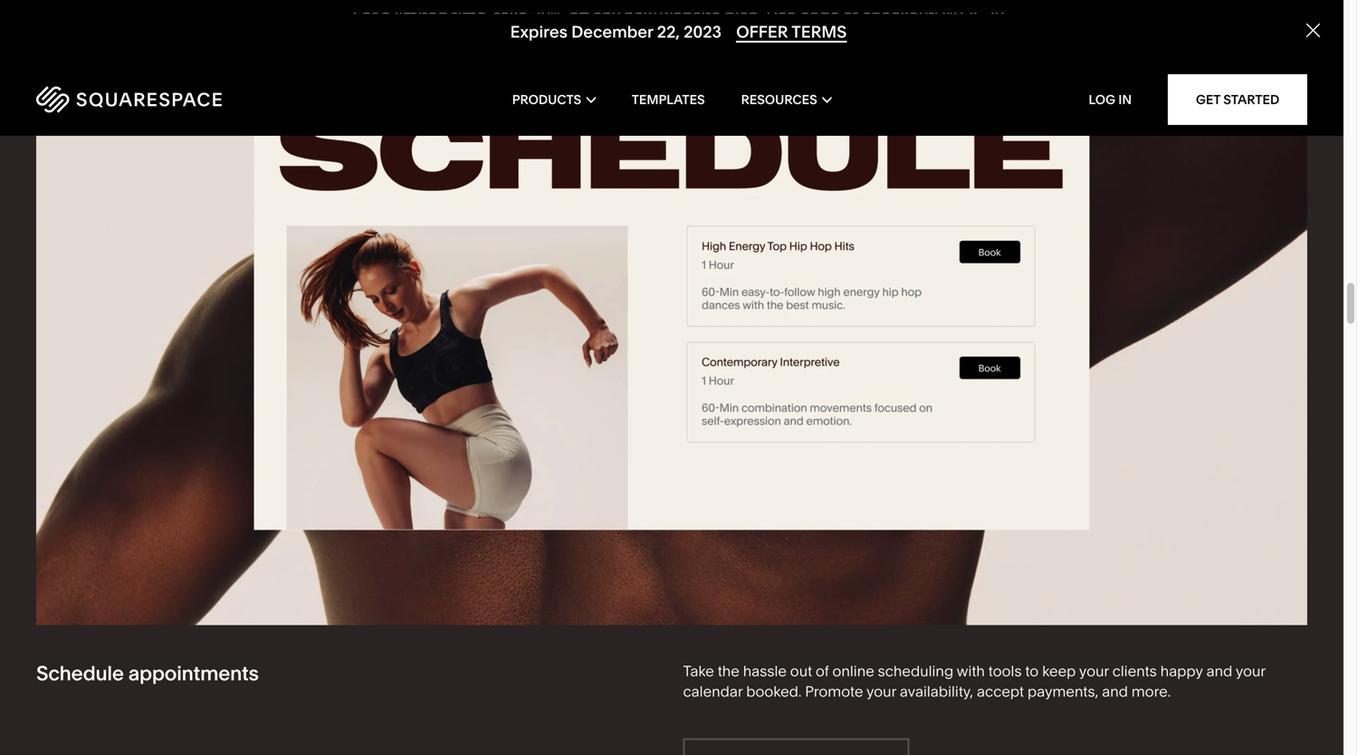 Task type: locate. For each thing, give the bounding box(es) containing it.
and
[[1207, 663, 1233, 680], [1102, 683, 1128, 700]]

your right "keep"
[[1080, 663, 1109, 680]]

products button
[[512, 63, 596, 136]]

and down 'clients'
[[1102, 683, 1128, 700]]

tools
[[989, 663, 1022, 680]]

take the hassle out of online scheduling with tools to keep your clients happy and your calendar booked. promote your availability, accept payments, and more.
[[683, 663, 1266, 700]]

schedule appointments
[[36, 661, 259, 686]]

0 vertical spatial and
[[1207, 663, 1233, 680]]

your
[[1080, 663, 1109, 680], [1236, 663, 1266, 680], [867, 683, 897, 700]]

promote
[[805, 683, 864, 700]]

2 horizontal spatial your
[[1236, 663, 1266, 680]]

log
[[1089, 92, 1116, 107]]

get
[[1196, 92, 1221, 107]]

squarespace logo image
[[36, 86, 222, 113]]

in
[[1119, 92, 1132, 107]]

offer
[[736, 22, 788, 41]]

0 horizontal spatial and
[[1102, 683, 1128, 700]]

and right happy
[[1207, 663, 1233, 680]]

online
[[833, 663, 875, 680]]

happy
[[1161, 663, 1203, 680]]

templates link
[[632, 63, 705, 136]]

products
[[512, 92, 582, 107]]

1 horizontal spatial and
[[1207, 663, 1233, 680]]

your down online
[[867, 683, 897, 700]]

get started link
[[1168, 74, 1308, 125]]

your right happy
[[1236, 663, 1266, 680]]

december
[[572, 22, 653, 41]]



Task type: vqa. For each thing, say whether or not it's contained in the screenshot.
website? within dropdown button
no



Task type: describe. For each thing, give the bounding box(es) containing it.
expires
[[510, 22, 568, 41]]

keep
[[1043, 663, 1076, 680]]

resources button
[[741, 63, 832, 136]]

more.
[[1132, 683, 1171, 700]]

payments,
[[1028, 683, 1099, 700]]

the
[[718, 663, 740, 680]]

scheduling
[[878, 663, 954, 680]]

1 horizontal spatial your
[[1080, 663, 1109, 680]]

accept
[[977, 683, 1024, 700]]

get started
[[1196, 92, 1280, 107]]

with
[[957, 663, 985, 680]]

terms
[[792, 22, 847, 41]]

appointments
[[128, 661, 259, 686]]

schedule
[[36, 661, 124, 686]]

offer terms link
[[736, 22, 847, 42]]

22,
[[657, 22, 680, 41]]

started
[[1224, 92, 1280, 107]]

take
[[683, 663, 714, 680]]

hassle
[[743, 663, 787, 680]]

0 horizontal spatial your
[[867, 683, 897, 700]]

clients
[[1113, 663, 1157, 680]]

to
[[1026, 663, 1039, 680]]

2023
[[684, 22, 722, 41]]

log             in link
[[1089, 92, 1132, 107]]

offer terms
[[736, 22, 847, 41]]

resources
[[741, 92, 818, 107]]

expires december 22, 2023
[[510, 22, 722, 41]]

out
[[790, 663, 813, 680]]

of
[[816, 663, 829, 680]]

templates
[[632, 92, 705, 107]]

calendar
[[683, 683, 743, 700]]

booked.
[[746, 683, 802, 700]]

log             in
[[1089, 92, 1132, 107]]

a fitness brand website with off-white background, maroon text, and a woman working out, offering scheduling capabilities with fitness professionals. image
[[0, 0, 1344, 662]]

availability,
[[900, 683, 974, 700]]

1 vertical spatial and
[[1102, 683, 1128, 700]]

squarespace logo link
[[36, 86, 291, 113]]



